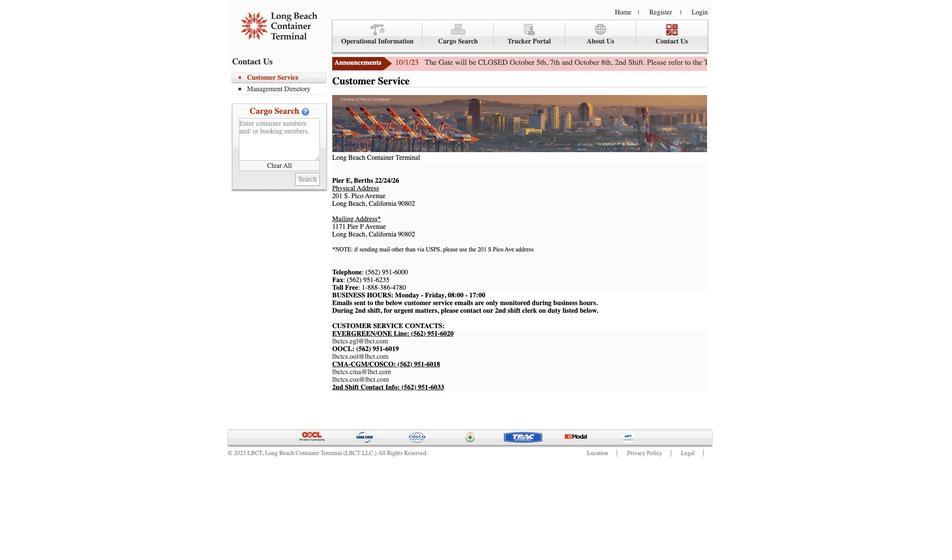 Task type: describe. For each thing, give the bounding box(es) containing it.
ave
[[505, 246, 514, 253]]

during
[[532, 299, 552, 307]]

page
[[776, 58, 791, 67]]

0 vertical spatial to
[[685, 58, 691, 67]]

if
[[354, 246, 358, 253]]

sending
[[360, 246, 378, 253]]

emails are
[[455, 299, 484, 307]]

(562) down evergreen/one
[[356, 345, 371, 353]]

1 horizontal spatial terminal
[[396, 154, 420, 161]]

week.
[[885, 58, 903, 67]]

operational
[[341, 38, 377, 45]]

contact inside menu bar
[[656, 38, 679, 45]]

mailing
[[332, 215, 354, 223]]

avenue inside pier e, berths 22/24/26 physical address 201 s. pico avenue long beach, california 90802
[[365, 192, 386, 200]]

be
[[469, 58, 476, 67]]

portal
[[533, 38, 551, 45]]

cma-
[[332, 360, 351, 368]]

information
[[378, 38, 414, 45]]

privacy
[[628, 449, 646, 457]]

90802​
[[398, 230, 415, 238]]

386-
[[380, 284, 393, 291]]

beach, inside pier e, berths 22/24/26 physical address 201 s. pico avenue long beach, california 90802
[[348, 200, 367, 207]]

1 vertical spatial terminal
[[321, 449, 342, 457]]

2nd right '8th,'
[[615, 58, 627, 67]]

2nd inside the customer service contacts: evergreen/one line: (562) 951-6020 lbctcs.egl@lbct.com oocl: (562) 951-6019 lbctcs.ool@lbct.com cma-cgm/cosco: (562) 951-6018 lbctcs.cma@lbct.com lbctcs.cos@lbct.com 2nd shift contact info: (562) 951-6033​​
[[332, 383, 343, 391]]

888-
[[368, 284, 380, 291]]

only
[[486, 299, 499, 307]]

info:
[[386, 383, 400, 391]]

below
[[386, 299, 403, 307]]

the left truck
[[693, 58, 703, 67]]

privacy policy link
[[628, 449, 663, 457]]

​​​​​​​​​​​​​​​​​​​​​​​​​​​​​​​​​​​long
[[332, 154, 347, 161]]

​​​​​​​​​​​​​​​​​​​​​​​​​​​​​​​​​​​long beach container terminal
[[332, 154, 420, 161]]

address*
[[356, 215, 381, 223]]

address
[[516, 246, 534, 253]]

1 vertical spatial search
[[275, 106, 300, 116]]

2 horizontal spatial for
[[863, 58, 872, 67]]

10/1/23
[[395, 58, 419, 67]]

clear all
[[267, 162, 292, 169]]

lbctcs.cma@lbct.com link
[[332, 368, 391, 376]]

contact
[[460, 307, 482, 314]]

long inside pier e, berths 22/24/26 physical address 201 s. pico avenue long beach, california 90802
[[332, 200, 347, 207]]

all inside clear all button
[[283, 162, 292, 169]]

(lbct
[[344, 449, 361, 457]]

©
[[228, 449, 233, 457]]

clear
[[267, 162, 282, 169]]

hours
[[741, 58, 759, 67]]

about us
[[587, 38, 614, 45]]

on
[[539, 307, 546, 314]]

login link
[[692, 9, 708, 16]]

and
[[562, 58, 573, 67]]

use
[[460, 246, 468, 253]]

(562) right 'info:'
[[402, 383, 417, 391]]

*note:
[[332, 246, 353, 253]]

evergreen/one
[[332, 330, 392, 337]]

line:
[[394, 330, 410, 337]]

customer service management directory
[[247, 74, 311, 93]]

17:00
[[470, 291, 485, 299]]

​during
[[332, 307, 353, 314]]

1 horizontal spatial 201
[[478, 246, 487, 253]]

22/24/26
[[375, 177, 399, 184]]

clerk
[[523, 307, 537, 314]]

sent
[[354, 299, 366, 307]]

shift.
[[629, 58, 645, 67]]

contact us link
[[637, 22, 708, 46]]

for inside the telephone : (562) 951-6000 fax : (562) 951-6235 toll free : 1-888-386-4780 business hours: monday - friday, 08:00 - 17:00 emails sent to the below customer service emails are only monitored during business hours. ​ ​during 2nd shift, for urgent matters, please contact our 2nd shift clerk on duty listed below.
[[384, 307, 393, 314]]

california inside mailing address* 1171 pier f avenue long beach, california 90802​
[[369, 230, 397, 238]]

0 horizontal spatial contact us
[[232, 57, 273, 66]]

menu bar containing customer service
[[232, 73, 330, 95]]

0 horizontal spatial us
[[263, 57, 273, 66]]

5th,
[[537, 58, 548, 67]]

toll
[[332, 284, 344, 291]]

matters,
[[415, 307, 439, 314]]

customer service contacts: evergreen/one line: (562) 951-6020 lbctcs.egl@lbct.com oocl: (562) 951-6019 lbctcs.ool@lbct.com cma-cgm/cosco: (562) 951-6018 lbctcs.cma@lbct.com lbctcs.cos@lbct.com 2nd shift contact info: (562) 951-6033​​
[[332, 322, 454, 391]]

Enter container numbers and/ or booking numbers.  text field
[[239, 118, 320, 161]]

via usps,
[[417, 246, 442, 253]]

201 inside pier e, berths 22/24/26 physical address 201 s. pico avenue long beach, california 90802
[[332, 192, 343, 200]]

customer for customer service management directory
[[247, 74, 276, 81]]

contacts:
[[405, 322, 445, 330]]

6235
[[376, 276, 390, 284]]

below.
[[580, 307, 598, 314]]

telephone
[[332, 268, 362, 276]]

1 vertical spatial beach
[[279, 449, 294, 457]]

legal link
[[681, 449, 695, 457]]

mail
[[380, 246, 390, 253]]

hours. ​
[[580, 299, 600, 307]]

menu bar containing operational information
[[332, 20, 708, 52]]

to inside the telephone : (562) 951-6000 fax : (562) 951-6235 toll free : 1-888-386-4780 business hours: monday - friday, 08:00 - 17:00 emails sent to the below customer service emails are only monitored during business hours. ​ ​during 2nd shift, for urgent matters, please contact our 2nd shift clerk on duty listed below.
[[368, 299, 373, 307]]

clear all button
[[239, 161, 320, 171]]

friday,
[[425, 291, 446, 299]]

physical
[[332, 184, 356, 192]]

1 - from the left
[[421, 291, 424, 299]]

the right use
[[469, 246, 476, 253]]

the left week. at top right
[[874, 58, 883, 67]]

1 vertical spatial container
[[296, 449, 319, 457]]

7th
[[550, 58, 560, 67]]

berths
[[354, 177, 373, 184]]

home link
[[615, 9, 632, 16]]

refer
[[669, 58, 683, 67]]

1 | from the left
[[638, 9, 640, 16]]

search inside menu bar
[[458, 38, 478, 45]]

cargo inside menu bar
[[438, 38, 456, 45]]

cgm/cosco:
[[351, 360, 396, 368]]

privacy policy
[[628, 449, 663, 457]]

duty
[[548, 307, 561, 314]]

business hours:
[[332, 291, 394, 299]]

closed
[[478, 58, 508, 67]]

0 horizontal spatial contact
[[232, 57, 261, 66]]

pier e, berths 22/24/26 physical address 201 s. pico avenue long beach, california 90802
[[332, 177, 415, 207]]



Task type: locate. For each thing, give the bounding box(es) containing it.
2 beach, from the top
[[348, 230, 367, 238]]

menu bar
[[332, 20, 708, 52], [232, 73, 330, 95]]

october right and
[[575, 58, 600, 67]]

- left "17:00"
[[466, 291, 468, 299]]

shift
[[508, 307, 521, 314]]

8th,
[[602, 58, 613, 67]]

0 vertical spatial container
[[367, 154, 394, 161]]

0 vertical spatial terminal
[[396, 154, 420, 161]]

beach, up if
[[348, 230, 367, 238]]

| right home link
[[638, 9, 640, 16]]

pico inside pier e, berths 22/24/26 physical address 201 s. pico avenue long beach, california 90802
[[352, 192, 364, 200]]

us up refer
[[681, 38, 688, 45]]

pico right "s."
[[352, 192, 364, 200]]

cargo
[[438, 38, 456, 45], [250, 106, 272, 116]]

1 horizontal spatial contact
[[361, 383, 384, 391]]

us for 'contact us' link
[[681, 38, 688, 45]]

about us link
[[565, 22, 637, 46]]

0 horizontal spatial pico
[[352, 192, 364, 200]]

1 vertical spatial cargo search
[[250, 106, 300, 116]]

0 horizontal spatial terminal
[[321, 449, 342, 457]]

lbctcs.ool@lbct.com link
[[332, 353, 389, 360]]

our
[[483, 307, 494, 314]]

0 horizontal spatial for
[[384, 307, 393, 314]]

california inside pier e, berths 22/24/26 physical address 201 s. pico avenue long beach, california 90802
[[369, 200, 397, 207]]

0 vertical spatial beach,
[[348, 200, 367, 207]]

0 horizontal spatial search
[[275, 106, 300, 116]]

1 horizontal spatial to
[[685, 58, 691, 67]]

2nd left shift,
[[355, 307, 366, 314]]

1 vertical spatial please
[[441, 307, 459, 314]]

6018
[[427, 360, 440, 368]]

6019
[[385, 345, 399, 353]]

avenue
[[365, 192, 386, 200], [365, 223, 386, 230]]

service up management directory link
[[278, 74, 299, 81]]

search
[[458, 38, 478, 45], [275, 106, 300, 116]]

beach
[[348, 154, 366, 161], [279, 449, 294, 457]]

0 horizontal spatial 201
[[332, 192, 343, 200]]

all right llc.)
[[378, 449, 386, 457]]

pier inside pier e, berths 22/24/26 physical address 201 s. pico avenue long beach, california 90802
[[332, 177, 344, 184]]

*note: if sending mail other than via usps, please use the 201 s pico ave address
[[332, 246, 534, 253]]

0 horizontal spatial container
[[296, 449, 319, 457]]

avenue inside mailing address* 1171 pier f avenue long beach, california 90802​
[[365, 223, 386, 230]]

1 vertical spatial cargo
[[250, 106, 272, 116]]

2 october from the left
[[575, 58, 600, 67]]

1 horizontal spatial october
[[575, 58, 600, 67]]

monitored
[[500, 299, 530, 307]]

0 vertical spatial all
[[283, 162, 292, 169]]

0 horizontal spatial customer
[[247, 74, 276, 81]]

1 horizontal spatial service
[[378, 75, 410, 87]]

2 horizontal spatial contact
[[656, 38, 679, 45]]

0 vertical spatial 201
[[332, 192, 343, 200]]

customer
[[405, 299, 431, 307]]

- left friday,
[[421, 291, 424, 299]]

all right clear
[[283, 162, 292, 169]]

contact inside the customer service contacts: evergreen/one line: (562) 951-6020 lbctcs.egl@lbct.com oocl: (562) 951-6019 lbctcs.ool@lbct.com cma-cgm/cosco: (562) 951-6018 lbctcs.cma@lbct.com lbctcs.cos@lbct.com 2nd shift contact info: (562) 951-6033​​
[[361, 383, 384, 391]]

1 vertical spatial 201
[[478, 246, 487, 253]]

for right shift,
[[384, 307, 393, 314]]

service for customer service management directory
[[278, 74, 299, 81]]

customer for customer service
[[332, 75, 375, 87]]

customer up the management
[[247, 74, 276, 81]]

beach, down the address
[[348, 200, 367, 207]]

beach,
[[348, 200, 367, 207], [348, 230, 367, 238]]

1 vertical spatial menu bar
[[232, 73, 330, 95]]

1 horizontal spatial menu bar
[[332, 20, 708, 52]]

oocl:
[[332, 345, 355, 353]]

gate
[[826, 58, 839, 67]]

-
[[421, 291, 424, 299], [466, 291, 468, 299]]

0 horizontal spatial to
[[368, 299, 373, 307]]

us up customer service link
[[263, 57, 273, 66]]

the left the below
[[375, 299, 384, 307]]

business
[[554, 299, 578, 307]]

0 vertical spatial cargo
[[438, 38, 456, 45]]

customer service
[[332, 75, 410, 87]]

the
[[425, 58, 437, 67]]

| left the login
[[681, 9, 682, 16]]

truck
[[704, 58, 722, 67]]

long up *note:
[[332, 230, 347, 238]]

0 horizontal spatial gate
[[439, 58, 453, 67]]

avenue down berths
[[365, 192, 386, 200]]

terminal left (lbct in the left bottom of the page
[[321, 449, 342, 457]]

6000
[[395, 268, 408, 276]]

california up mail
[[369, 230, 397, 238]]

2 horizontal spatial :
[[362, 268, 364, 276]]

telephone : (562) 951-6000 fax : (562) 951-6235 toll free : 1-888-386-4780 business hours: monday - friday, 08:00 - 17:00 emails sent to the below customer service emails are only monitored during business hours. ​ ​during 2nd shift, for urgent matters, please contact our 2nd shift clerk on duty listed below.
[[332, 268, 602, 314]]

1 horizontal spatial container
[[367, 154, 394, 161]]

management directory link
[[239, 85, 326, 93]]

california up the "address*"
[[369, 200, 397, 207]]

08:00
[[448, 291, 464, 299]]

(562) right line:
[[411, 330, 426, 337]]

0 vertical spatial beach
[[348, 154, 366, 161]]

container
[[367, 154, 394, 161], [296, 449, 319, 457]]

1 horizontal spatial pier
[[347, 223, 358, 230]]

1 beach, from the top
[[348, 200, 367, 207]]

1 horizontal spatial customer
[[332, 75, 375, 87]]

login
[[692, 9, 708, 16]]

pier
[[332, 177, 344, 184], [347, 223, 358, 230]]

0 vertical spatial please
[[443, 246, 458, 253]]

cargo search up will at the top of the page
[[438, 38, 478, 45]]

1 horizontal spatial cargo search
[[438, 38, 478, 45]]

lbct,
[[247, 449, 264, 457]]

s
[[488, 246, 492, 253]]

trucker
[[508, 38, 531, 45]]

management
[[247, 85, 283, 93]]

to right refer
[[685, 58, 691, 67]]

4780
[[393, 284, 406, 291]]

10/1/23 the gate will be closed october 5th, 7th and october 8th, 2nd shift. please refer to the truck gate hours web page for further gate details for the week.
[[395, 58, 903, 67]]

california
[[369, 200, 397, 207], [369, 230, 397, 238]]

1 vertical spatial beach,
[[348, 230, 367, 238]]

october left 5th,
[[510, 58, 535, 67]]

please down 08:00
[[441, 307, 459, 314]]

0 horizontal spatial pier
[[332, 177, 344, 184]]

1 horizontal spatial gate
[[724, 58, 739, 67]]

location link
[[587, 449, 609, 457]]

operational information
[[341, 38, 414, 45]]

1 vertical spatial avenue
[[365, 223, 386, 230]]

home
[[615, 9, 632, 16]]

201 left s
[[478, 246, 487, 253]]

1 california from the top
[[369, 200, 397, 207]]

service for customer service
[[378, 75, 410, 87]]

please inside the telephone : (562) 951-6000 fax : (562) 951-6235 toll free : 1-888-386-4780 business hours: monday - friday, 08:00 - 17:00 emails sent to the below customer service emails are only monitored during business hours. ​ ​during 2nd shift, for urgent matters, please contact our 2nd shift clerk on duty listed below.
[[441, 307, 459, 314]]

emails
[[332, 299, 352, 307]]

directory
[[284, 85, 311, 93]]

search down management directory link
[[275, 106, 300, 116]]

0 horizontal spatial -
[[421, 291, 424, 299]]

1 vertical spatial contact
[[232, 57, 261, 66]]

service down 10/1/23 at top left
[[378, 75, 410, 87]]

0 horizontal spatial cargo search
[[250, 106, 300, 116]]

for right page
[[792, 58, 801, 67]]

cargo search down management directory link
[[250, 106, 300, 116]]

us right about on the top right of page
[[607, 38, 614, 45]]

will
[[455, 58, 467, 67]]

fax
[[332, 276, 343, 284]]

1 vertical spatial all
[[378, 449, 386, 457]]

lbctcs.egl@lbct.com link
[[332, 337, 388, 345]]

0 horizontal spatial |
[[638, 9, 640, 16]]

s.
[[344, 192, 350, 200]]

location
[[587, 449, 609, 457]]

0 horizontal spatial cargo
[[250, 106, 272, 116]]

customer inside customer service management directory
[[247, 74, 276, 81]]

gate
[[439, 58, 453, 67], [724, 58, 739, 67]]

us
[[607, 38, 614, 45], [681, 38, 688, 45], [263, 57, 273, 66]]

1 vertical spatial california
[[369, 230, 397, 238]]

1 horizontal spatial all
[[378, 449, 386, 457]]

shift,
[[368, 307, 382, 314]]

f
[[360, 223, 364, 230]]

0 vertical spatial pier
[[332, 177, 344, 184]]

pier left f
[[347, 223, 358, 230]]

(562) up 888-
[[366, 268, 380, 276]]

web
[[761, 58, 774, 67]]

2nd right our
[[495, 307, 506, 314]]

long
[[332, 200, 347, 207], [332, 230, 347, 238], [265, 449, 278, 457]]

1 vertical spatial long
[[332, 230, 347, 238]]

cargo up will at the top of the page
[[438, 38, 456, 45]]

beach right lbct,
[[279, 449, 294, 457]]

the inside the telephone : (562) 951-6000 fax : (562) 951-6235 toll free : 1-888-386-4780 business hours: monday - friday, 08:00 - 17:00 emails sent to the below customer service emails are only monitored during business hours. ​ ​during 2nd shift, for urgent matters, please contact our 2nd shift clerk on duty listed below.
[[375, 299, 384, 307]]

contact up refer
[[656, 38, 679, 45]]

register link
[[650, 9, 672, 16]]

951-
[[382, 268, 395, 276], [363, 276, 376, 284], [428, 330, 440, 337], [373, 345, 385, 353], [414, 360, 427, 368], [418, 383, 431, 391]]

pico
[[352, 192, 364, 200], [493, 246, 504, 253]]

0 horizontal spatial beach
[[279, 449, 294, 457]]

0 vertical spatial pico
[[352, 192, 364, 200]]

2nd left "shift"
[[332, 383, 343, 391]]

0 horizontal spatial menu bar
[[232, 73, 330, 95]]

0 horizontal spatial :
[[343, 276, 345, 284]]

service
[[373, 322, 403, 330]]

90802
[[398, 200, 415, 207]]

1 horizontal spatial beach
[[348, 154, 366, 161]]

0 vertical spatial california
[[369, 200, 397, 207]]

1 vertical spatial to
[[368, 299, 373, 307]]

reserved.
[[404, 449, 428, 457]]

1 october from the left
[[510, 58, 535, 67]]

pier inside mailing address* 1171 pier f avenue long beach, california 90802​
[[347, 223, 358, 230]]

0 vertical spatial contact
[[656, 38, 679, 45]]

2 - from the left
[[466, 291, 468, 299]]

0 vertical spatial search
[[458, 38, 478, 45]]

contact us
[[656, 38, 688, 45], [232, 57, 273, 66]]

1 horizontal spatial search
[[458, 38, 478, 45]]

|
[[638, 9, 640, 16], [681, 9, 682, 16]]

0 vertical spatial long
[[332, 200, 347, 207]]

register
[[650, 9, 672, 16]]

1 horizontal spatial pico
[[493, 246, 504, 253]]

2 vertical spatial long
[[265, 449, 278, 457]]

1 vertical spatial contact us
[[232, 57, 273, 66]]

to
[[685, 58, 691, 67], [368, 299, 373, 307]]

0 horizontal spatial all
[[283, 162, 292, 169]]

contact us up refer
[[656, 38, 688, 45]]

beach right the ​​​​​​​​​​​​​​​​​​​​​​​​​​​​​​​​​​​long
[[348, 154, 366, 161]]

about
[[587, 38, 605, 45]]

service inside customer service management directory
[[278, 74, 299, 81]]

2 vertical spatial contact
[[361, 383, 384, 391]]

201 left "s."
[[332, 192, 343, 200]]

search up be
[[458, 38, 478, 45]]

1 vertical spatial pier
[[347, 223, 358, 230]]

0 vertical spatial cargo search
[[438, 38, 478, 45]]

(562) left 1-
[[347, 276, 362, 284]]

6033​​
[[431, 383, 444, 391]]

1 horizontal spatial |
[[681, 9, 682, 16]]

contact us up the management
[[232, 57, 273, 66]]

1 horizontal spatial cargo
[[438, 38, 456, 45]]

policy
[[647, 449, 663, 457]]

lbctcs.cos@lbct.com link
[[332, 376, 389, 383]]

contact up the management
[[232, 57, 261, 66]]

2 gate from the left
[[724, 58, 739, 67]]

customer down announcements
[[332, 75, 375, 87]]

beach, inside mailing address* 1171 pier f avenue long beach, california 90802​
[[348, 230, 367, 238]]

2 | from the left
[[681, 9, 682, 16]]

avenue right f
[[365, 223, 386, 230]]

0 vertical spatial avenue
[[365, 192, 386, 200]]

service
[[433, 299, 453, 307]]

0 vertical spatial contact us
[[656, 38, 688, 45]]

lbctcs.cma@lbct.com
[[332, 368, 391, 376]]

1 horizontal spatial us
[[607, 38, 614, 45]]

long up mailing
[[332, 200, 347, 207]]

long right lbct,
[[265, 449, 278, 457]]

to right sent
[[368, 299, 373, 307]]

0 vertical spatial menu bar
[[332, 20, 708, 52]]

0 horizontal spatial october
[[510, 58, 535, 67]]

cargo down the management
[[250, 106, 272, 116]]

terminal up 22/24/26
[[396, 154, 420, 161]]

gate right truck
[[724, 58, 739, 67]]

gate right the
[[439, 58, 453, 67]]

0 horizontal spatial service
[[278, 74, 299, 81]]

(562) down 6019
[[398, 360, 413, 368]]

1 horizontal spatial -
[[466, 291, 468, 299]]

please left use
[[443, 246, 458, 253]]

1 gate from the left
[[439, 58, 453, 67]]

for right details
[[863, 58, 872, 67]]

us for about us link
[[607, 38, 614, 45]]

1 horizontal spatial for
[[792, 58, 801, 67]]

other
[[392, 246, 404, 253]]

1171
[[332, 223, 346, 230]]

6020
[[440, 330, 454, 337]]

pier left e,
[[332, 177, 344, 184]]

contact down lbctcs.cma@lbct.com
[[361, 383, 384, 391]]

details
[[841, 58, 861, 67]]

cargo search link
[[423, 22, 494, 46]]

long inside mailing address* 1171 pier f avenue long beach, california 90802​
[[332, 230, 347, 238]]

pico right s
[[493, 246, 504, 253]]

2 horizontal spatial us
[[681, 38, 688, 45]]

1 horizontal spatial :
[[358, 284, 360, 291]]

1 horizontal spatial contact us
[[656, 38, 688, 45]]

1 vertical spatial pico
[[493, 246, 504, 253]]

2 california from the top
[[369, 230, 397, 238]]

customer service link
[[239, 74, 326, 81]]

© 2023 lbct, long beach container terminal (lbct llc.) all rights reserved.
[[228, 449, 428, 457]]

None submit
[[296, 173, 320, 186]]

trucker portal
[[508, 38, 551, 45]]



Task type: vqa. For each thing, say whether or not it's contained in the screenshot.
right 201
yes



